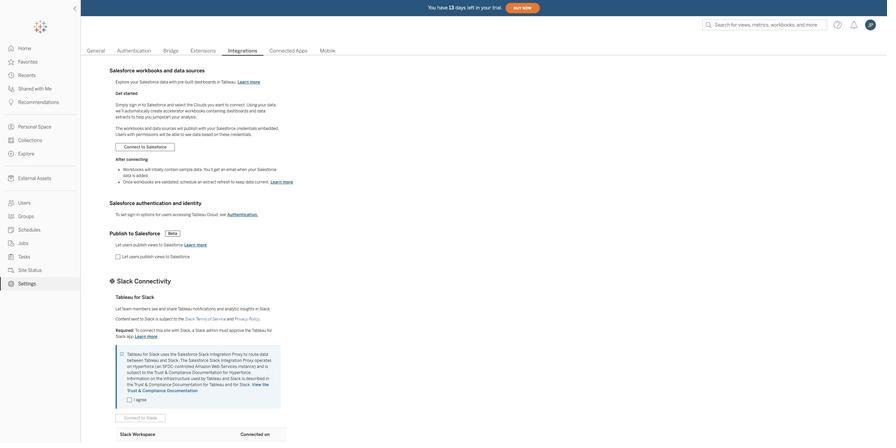 Task type: vqa. For each thing, say whether or not it's contained in the screenshot.
"Groups" 'Link'
yes



Task type: describe. For each thing, give the bounding box(es) containing it.
0 vertical spatial trust
[[154, 371, 164, 376]]

to left route
[[244, 353, 248, 357]]

sources for salesforce workbooks and data sources
[[186, 68, 205, 74]]

salesforce up controlled
[[178, 353, 198, 357]]

to for set
[[116, 213, 120, 218]]

authentication
[[117, 48, 151, 54]]

credentials.
[[231, 133, 252, 137]]

data left based
[[193, 133, 201, 137]]

share
[[167, 307, 177, 312]]

connect to salesforce button
[[116, 143, 175, 151]]

days
[[456, 5, 466, 11]]

extracts
[[116, 115, 131, 120]]

tasks
[[18, 255, 30, 260]]

infrastructure
[[164, 377, 190, 382]]

sub-spaces tab list
[[81, 47, 888, 56]]

to inside the workbooks and data sources will publish with your salesforce credentials embedded. users with permissions will be able to see data based on these credentials.
[[181, 133, 184, 137]]

recommendations
[[18, 100, 59, 106]]

learn down connect
[[135, 335, 146, 340]]

sources for the workbooks and data sources will publish with your salesforce credentials embedded. users with permissions will be able to see data based on these credentials.
[[162, 126, 176, 131]]

content
[[116, 317, 130, 322]]

app.
[[127, 335, 135, 340]]

workbooks
[[123, 168, 144, 172]]

create
[[151, 109, 162, 114]]

salesforce inside simply sign in to salesforce and select the clouds you want to connect. using your data, we'll automatically create accelerator workbooks containing dashboards and data extracts to help you jumpstart your analysis.
[[147, 103, 166, 108]]

shared
[[18, 86, 34, 92]]

by text only_f5he34f image for users
[[8, 200, 14, 206]]

analytic
[[225, 307, 239, 312]]

you have 13 days left in your trial.
[[428, 5, 503, 11]]

personal
[[18, 124, 37, 130]]

0 vertical spatial &
[[165, 371, 168, 376]]

data inside simply sign in to salesforce and select the clouds you want to connect. using your data, we'll automatically create accelerator workbooks containing dashboards and data extracts to help you jumpstart your analysis.
[[257, 109, 266, 114]]

operates
[[255, 359, 272, 364]]

accessing
[[173, 213, 191, 218]]

workbooks down authentication
[[136, 68, 162, 74]]

tableau right by
[[207, 377, 221, 382]]

data up pre-
[[174, 68, 185, 74]]

let users publish views to salesforce. learn more
[[116, 243, 207, 248]]

slack right slack logo
[[117, 278, 133, 286]]

options
[[141, 213, 155, 218]]

by text only_f5he34f image for site
[[8, 268, 14, 274]]

slack right a
[[195, 329, 206, 334]]

connected apps
[[270, 48, 308, 54]]

and down the hyperforce.
[[225, 383, 232, 388]]

see inside the workbooks and data sources will publish with your salesforce credentials embedded. users with permissions will be able to see data based on these credentials.
[[185, 133, 192, 137]]

connecting
[[127, 157, 148, 162]]

data.
[[194, 168, 203, 172]]

to down let users publish views to salesforce. learn more
[[166, 255, 170, 260]]

by
[[201, 377, 206, 382]]

and left share
[[159, 307, 166, 312]]

1 vertical spatial slack.
[[168, 359, 180, 364]]

sent
[[131, 317, 139, 322]]

0 vertical spatial integration
[[210, 353, 231, 357]]

by text only_f5he34f image for home
[[8, 46, 14, 52]]

and up accessing
[[173, 201, 182, 207]]

service
[[213, 317, 226, 322]]

connect to salesforce
[[124, 145, 167, 150]]

the down hyperforce
[[147, 371, 153, 376]]

containing
[[206, 109, 226, 114]]

workspace
[[133, 433, 155, 438]]

using
[[247, 103, 257, 108]]

tableau up (an in the left bottom of the page
[[144, 359, 159, 364]]

connectivity
[[134, 278, 171, 286]]

buy now button
[[506, 3, 540, 13]]

in left options
[[137, 213, 140, 218]]

and down uses
[[160, 359, 167, 364]]

connect for connect to salesforce
[[124, 145, 140, 150]]

the inside 'to connect this site with slack, a slack admin must approve the tableau for slack app.'
[[245, 329, 251, 334]]

to inside workbooks will intially contain sample data. you'll get an email when your salesforce data is added. once workbooks are validated, schedule an extract refresh to keep data current. learn more
[[231, 180, 235, 185]]

intially
[[152, 168, 164, 172]]

notifications
[[193, 307, 216, 312]]

authentication
[[136, 201, 172, 207]]

have
[[438, 5, 448, 11]]

slack logo image
[[110, 279, 115, 284]]

tableau for slack
[[116, 295, 154, 301]]

1 vertical spatial compliance
[[149, 383, 172, 388]]

identity
[[183, 201, 202, 207]]

slack left uses
[[149, 353, 160, 357]]

built
[[185, 80, 194, 85]]

route
[[249, 353, 259, 357]]

learn more link right the current.
[[270, 179, 294, 186]]

learn down to set sign-in options for users accessing tableau cloud, see authentication.
[[184, 243, 196, 248]]

navigation containing general
[[81, 46, 888, 56]]

learn more link down to set sign-in options for users accessing tableau cloud, see authentication.
[[184, 243, 207, 248]]

your up started
[[130, 80, 139, 85]]

and up the accelerator
[[167, 103, 174, 108]]

to for connect
[[135, 329, 139, 334]]

your left trial.
[[482, 5, 492, 11]]

buy now
[[514, 6, 532, 10]]

2 horizontal spatial will
[[177, 126, 183, 131]]

subject inside tableau for slack uses the salesforce slack integration proxy to route data between tableau and slack. the salesforce slack integration proxy operates on hyperforce (an sfdc-controlled amazon web services instance) and is subject to the trust & compliance documentation for hyperforce. information on the infrastructure used by tableau and slack is described in the trust & compliance documentation for tableau and for slack.
[[127, 371, 141, 376]]

is inside workbooks will intially contain sample data. you'll get an email when your salesforce data is added. once workbooks are validated, schedule an extract refresh to keep data current. learn more
[[132, 174, 135, 178]]

the up slack,
[[178, 317, 184, 322]]

terms
[[196, 317, 207, 322]]

select
[[175, 103, 186, 108]]

1 horizontal spatial an
[[221, 168, 226, 172]]

the workbooks and data sources will publish with your salesforce credentials embedded. users with permissions will be able to see data based on these credentials.
[[116, 126, 279, 137]]

extract
[[203, 180, 216, 185]]

to right sent
[[140, 317, 144, 322]]

you
[[428, 5, 436, 11]]

let users publish views to salesforce.
[[122, 255, 191, 260]]

after connecting
[[116, 157, 148, 162]]

buy
[[514, 6, 522, 10]]

these
[[220, 133, 230, 137]]

by text only_f5he34f image for jobs
[[8, 241, 14, 247]]

with left permissions
[[127, 133, 135, 137]]

let for let team members see and share tableau notifications and analytic insights in slack.
[[116, 307, 122, 312]]

dashboards inside simply sign in to salesforce and select the clouds you want to connect. using your data, we'll automatically create accelerator workbooks containing dashboards and data extracts to help you jumpstart your analysis.
[[227, 109, 249, 114]]

to right want
[[225, 103, 229, 108]]

salesforce. for let users publish views to salesforce. learn more
[[164, 243, 184, 248]]

in left "tableau."
[[217, 80, 221, 85]]

shared with me
[[18, 86, 52, 92]]

to down share
[[174, 317, 177, 322]]

in inside tableau for slack uses the salesforce slack integration proxy to route data between tableau and slack. the salesforce slack integration proxy operates on hyperforce (an sfdc-controlled amazon web services instance) and is subject to the trust & compliance documentation for hyperforce. information on the infrastructure used by tableau and slack is described in the trust & compliance documentation for tableau and for slack.
[[266, 377, 270, 382]]

pre-
[[178, 80, 185, 85]]

main navigation. press the up and down arrow keys to access links. element
[[0, 42, 81, 291]]

slack,
[[180, 329, 191, 334]]

tableau down identity
[[192, 213, 206, 218]]

web
[[212, 365, 220, 370]]

data down salesforce workbooks and data sources
[[160, 80, 168, 85]]

tableau down web
[[209, 383, 224, 388]]

instance)
[[238, 365, 256, 370]]

0 horizontal spatial an
[[198, 180, 202, 185]]

slack up the members
[[142, 295, 154, 301]]

salesforce inside button
[[146, 145, 167, 150]]

schedules link
[[0, 224, 81, 237]]

recents
[[18, 73, 36, 79]]

users for let users publish views to salesforce.
[[129, 255, 139, 260]]

and down using
[[250, 109, 256, 114]]

slack left workspace
[[120, 433, 132, 438]]

the inside the workbooks and data sources will publish with your salesforce credentials embedded. users with permissions will be able to see data based on these credentials.
[[116, 126, 123, 131]]

extensions
[[191, 48, 216, 54]]

data right keep
[[246, 180, 254, 185]]

and up service
[[217, 307, 224, 312]]

apps
[[296, 48, 308, 54]]

salesforce up the get
[[110, 68, 135, 74]]

publish inside the workbooks and data sources will publish with your salesforce credentials embedded. users with permissions will be able to see data based on these credentials.
[[184, 126, 198, 131]]

let team members see and share tableau notifications and analytic insights in slack.
[[116, 307, 271, 312]]

salesforce. for let users publish views to salesforce.
[[170, 255, 191, 260]]

and down the "operates"
[[257, 365, 264, 370]]

0 vertical spatial users
[[162, 213, 172, 218]]

(an
[[155, 365, 162, 370]]

collections link
[[0, 134, 81, 147]]

simply sign in to salesforce and select the clouds you want to connect. using your data, we'll automatically create accelerator workbooks containing dashboards and data extracts to help you jumpstart your analysis.
[[116, 103, 277, 120]]

with inside 'to connect this site with slack, a slack admin must approve the tableau for slack app.'
[[172, 329, 179, 334]]

data,
[[268, 103, 277, 108]]

slack down required: at the bottom
[[116, 335, 126, 340]]

site status link
[[0, 264, 81, 278]]

by text only_f5he34f image for personal
[[8, 124, 14, 130]]

to left help
[[132, 115, 135, 120]]

trust inside view the trust & compliance documentation
[[127, 389, 137, 394]]

slack up amazon
[[199, 353, 209, 357]]

authentication. link
[[227, 212, 259, 218]]

salesforce up amazon
[[189, 359, 209, 364]]

to up automatically
[[142, 103, 146, 108]]

your down the accelerator
[[172, 115, 180, 120]]

your left data,
[[258, 103, 267, 108]]

tableau up content sent to slack is subject to the slack terms of service and privacy policy .
[[178, 307, 192, 312]]

we'll
[[116, 109, 124, 114]]

is down the "operates"
[[265, 365, 268, 370]]

explore for explore
[[18, 151, 34, 157]]

to right "publish"
[[129, 231, 134, 237]]

0 vertical spatial compliance
[[169, 371, 192, 376]]

to set sign-in options for users accessing tableau cloud, see authentication.
[[116, 213, 258, 218]]

left
[[468, 5, 475, 11]]

view the trust & compliance documentation link
[[127, 383, 270, 394]]

documentation inside view the trust & compliance documentation
[[167, 389, 198, 394]]

general
[[87, 48, 105, 54]]

groups link
[[0, 210, 81, 224]]

explore for explore your salesforce data with pre-built dashboards in tableau. learn more
[[116, 80, 130, 85]]

by text only_f5he34f image for groups
[[8, 214, 14, 220]]

salesforce up set
[[110, 201, 135, 207]]

and down 'analytic'
[[227, 317, 234, 322]]

recents link
[[0, 69, 81, 82]]

uses
[[161, 353, 170, 357]]

by text only_f5he34f image for shared
[[8, 86, 14, 92]]

salesforce down salesforce workbooks and data sources
[[140, 80, 159, 85]]

set
[[121, 213, 127, 218]]

the right uses
[[171, 353, 177, 357]]

automatically
[[125, 109, 150, 114]]

let for let users publish views to salesforce.
[[122, 255, 128, 260]]

by text only_f5he34f image for favorites
[[8, 59, 14, 65]]

privacy
[[235, 317, 248, 322]]

salesforce up let users publish views to salesforce. learn more
[[135, 231, 160, 237]]

the down information on the bottom left of the page
[[127, 383, 133, 388]]

slack up web
[[210, 359, 220, 364]]

groups
[[18, 214, 34, 220]]

slack down let team members see and share tableau notifications and analytic insights in slack.
[[185, 317, 195, 322]]

hyperforce.
[[230, 371, 252, 376]]

salesforce inside workbooks will intially contain sample data. you'll get an email when your salesforce data is added. once workbooks are validated, schedule an extract refresh to keep data current. learn more
[[257, 168, 277, 172]]

learn more
[[135, 335, 158, 340]]

to connect this site with slack, a slack admin must approve the tableau for slack app.
[[116, 329, 273, 340]]



Task type: locate. For each thing, give the bounding box(es) containing it.
by text only_f5he34f image inside personal space link
[[8, 124, 14, 130]]

recommendations link
[[0, 96, 81, 109]]

in right left
[[476, 5, 480, 11]]

with up based
[[199, 126, 206, 131]]

views for let users publish views to salesforce. learn more
[[148, 243, 158, 248]]

let for let users publish views to salesforce. learn more
[[116, 243, 122, 248]]

2 vertical spatial documentation
[[167, 389, 198, 394]]

and inside the workbooks and data sources will publish with your salesforce credentials embedded. users with permissions will be able to see data based on these credentials.
[[145, 126, 152, 131]]

2 connect from the top
[[124, 417, 140, 421]]

0 vertical spatial an
[[221, 168, 226, 172]]

more inside workbooks will intially contain sample data. you'll get an email when your salesforce data is added. once workbooks are validated, schedule an extract refresh to keep data current. learn more
[[283, 180, 293, 185]]

0 horizontal spatial &
[[138, 389, 141, 394]]

10 by text only_f5he34f image from the top
[[8, 227, 14, 233]]

publish for let users publish views to salesforce. learn more
[[133, 243, 147, 248]]

personal space link
[[0, 120, 81, 134]]

home link
[[0, 42, 81, 55]]

1 horizontal spatial subject
[[159, 317, 173, 322]]

authentication.
[[228, 213, 258, 218]]

explore inside slack connectivity main content
[[116, 80, 130, 85]]

me
[[45, 86, 52, 92]]

members
[[133, 307, 151, 312]]

connect to slack button
[[116, 415, 165, 423]]

by text only_f5he34f image inside jobs link
[[8, 241, 14, 247]]

integration up web
[[210, 353, 231, 357]]

to up let users publish views to salesforce.
[[159, 243, 163, 248]]

on inside the workbooks and data sources will publish with your salesforce credentials embedded. users with permissions will be able to see data based on these credentials.
[[214, 133, 219, 137]]

1 horizontal spatial you
[[208, 103, 214, 108]]

credentials
[[237, 126, 257, 131]]

by text only_f5he34f image for recents
[[8, 73, 14, 79]]

connect
[[140, 329, 155, 334]]

clouds
[[194, 103, 207, 108]]

connect for connect to slack
[[124, 417, 140, 421]]

started
[[124, 91, 138, 96]]

2 by text only_f5he34f image from the top
[[8, 59, 14, 65]]

9 by text only_f5he34f image from the top
[[8, 214, 14, 220]]

you
[[208, 103, 214, 108], [145, 115, 152, 120]]

slack up connect
[[145, 317, 155, 322]]

dashboards right built
[[194, 80, 216, 85]]

1 horizontal spatial to
[[135, 329, 139, 334]]

and down services
[[222, 377, 230, 382]]

slack down the hyperforce.
[[231, 377, 241, 382]]

1 horizontal spatial users
[[116, 133, 126, 137]]

11 by text only_f5he34f image from the top
[[8, 241, 14, 247]]

workbooks down added.
[[134, 180, 154, 185]]

data up once
[[123, 174, 131, 178]]

you'll
[[204, 168, 213, 172]]

validated,
[[162, 180, 179, 185]]

this
[[156, 329, 163, 334]]

1 by text only_f5he34f image from the top
[[8, 86, 14, 92]]

1 vertical spatial dashboards
[[227, 109, 249, 114]]

will up added.
[[145, 168, 151, 172]]

by text only_f5he34f image
[[8, 46, 14, 52], [8, 59, 14, 65], [8, 73, 14, 79], [8, 99, 14, 106], [8, 138, 14, 144], [8, 151, 14, 157], [8, 176, 14, 182], [8, 200, 14, 206], [8, 214, 14, 220], [8, 227, 14, 233], [8, 241, 14, 247], [8, 254, 14, 260], [8, 281, 14, 287]]

0 vertical spatial you
[[208, 103, 214, 108]]

trust up i
[[127, 389, 137, 394]]

by text only_f5he34f image inside collections link
[[8, 138, 14, 144]]

shared with me link
[[0, 82, 81, 96]]

2 vertical spatial will
[[145, 168, 151, 172]]

your up based
[[207, 126, 216, 131]]

explore inside main navigation. press the up and down arrow keys to access links. element
[[18, 151, 34, 157]]

accelerator
[[163, 109, 184, 114]]

analysis.
[[181, 115, 197, 120]]

3 by text only_f5he34f image from the top
[[8, 73, 14, 79]]

slack up workspace
[[146, 417, 157, 421]]

.
[[260, 317, 261, 322]]

favorites
[[18, 59, 38, 65]]

1 vertical spatial sources
[[162, 126, 176, 131]]

current.
[[255, 180, 270, 185]]

tableau
[[192, 213, 206, 218], [116, 295, 133, 301], [178, 307, 192, 312], [252, 329, 266, 334], [127, 353, 142, 357], [144, 359, 159, 364], [207, 377, 221, 382], [209, 383, 224, 388]]

1 horizontal spatial explore
[[116, 80, 130, 85]]

compliance up agree
[[143, 389, 166, 394]]

privacy policy link
[[235, 317, 260, 322]]

views for let users publish views to salesforce.
[[155, 255, 165, 260]]

to down permissions
[[141, 145, 145, 150]]

schedules
[[18, 228, 41, 233]]

to up workspace
[[141, 417, 145, 421]]

data
[[174, 68, 185, 74], [160, 80, 168, 85], [257, 109, 266, 114], [153, 126, 161, 131], [193, 133, 201, 137], [123, 174, 131, 178], [246, 180, 254, 185], [260, 353, 269, 357]]

0 vertical spatial explore
[[116, 80, 130, 85]]

1 vertical spatial an
[[198, 180, 202, 185]]

1 horizontal spatial sources
[[186, 68, 205, 74]]

the inside tableau for slack uses the salesforce slack integration proxy to route data between tableau and slack. the salesforce slack integration proxy operates on hyperforce (an sfdc-controlled amazon web services instance) and is subject to the trust & compliance documentation for hyperforce. information on the infrastructure used by tableau and slack is described in the trust & compliance documentation for tableau and for slack.
[[180, 359, 188, 364]]

1 vertical spatial connected
[[241, 433, 264, 438]]

by text only_f5he34f image inside recommendations link
[[8, 99, 14, 106]]

added.
[[136, 174, 149, 178]]

tableau up between
[[127, 353, 142, 357]]

and up permissions
[[145, 126, 152, 131]]

connected for connected on
[[241, 433, 264, 438]]

will inside workbooks will intially contain sample data. you'll get an email when your salesforce data is added. once workbooks are validated, schedule an extract refresh to keep data current. learn more
[[145, 168, 151, 172]]

by text only_f5he34f image for schedules
[[8, 227, 14, 233]]

0 vertical spatial by text only_f5he34f image
[[8, 86, 14, 92]]

1 horizontal spatial the
[[180, 359, 188, 364]]

5 by text only_f5he34f image from the top
[[8, 138, 14, 144]]

embedded.
[[258, 126, 279, 131]]

0 vertical spatial salesforce.
[[164, 243, 184, 248]]

the inside view the trust & compliance documentation
[[263, 383, 269, 388]]

want
[[215, 103, 224, 108]]

integration up services
[[221, 359, 242, 364]]

for inside 'to connect this site with slack, a slack admin must approve the tableau for slack app.'
[[267, 329, 273, 334]]

to left set
[[116, 213, 120, 218]]

data down using
[[257, 109, 266, 114]]

compliance inside view the trust & compliance documentation
[[143, 389, 166, 394]]

the inside simply sign in to salesforce and select the clouds you want to connect. using your data, we'll automatically create accelerator workbooks containing dashboards and data extracts to help you jumpstart your analysis.
[[187, 103, 193, 108]]

an left "extract"
[[198, 180, 202, 185]]

0 vertical spatial views
[[148, 243, 158, 248]]

by text only_f5he34f image left site
[[8, 268, 14, 274]]

0 horizontal spatial connected
[[241, 433, 264, 438]]

the down (an in the left bottom of the page
[[156, 377, 163, 382]]

learn more link right "tableau."
[[238, 80, 261, 85]]

by text only_f5he34f image inside shared with me link
[[8, 86, 14, 92]]

views up let users publish views to salesforce.
[[148, 243, 158, 248]]

connected inside sub-spaces tab list
[[270, 48, 295, 54]]

1 horizontal spatial slack.
[[240, 383, 251, 388]]

6 by text only_f5he34f image from the top
[[8, 151, 14, 157]]

12 by text only_f5he34f image from the top
[[8, 254, 14, 260]]

0 vertical spatial documentation
[[193, 371, 222, 376]]

now
[[523, 6, 532, 10]]

2 vertical spatial compliance
[[143, 389, 166, 394]]

is down workbooks on the left top
[[132, 174, 135, 178]]

agree
[[136, 398, 147, 403]]

0 horizontal spatial to
[[116, 213, 120, 218]]

dashboards down connect.
[[227, 109, 249, 114]]

1 horizontal spatial dashboards
[[227, 109, 249, 114]]

4 by text only_f5he34f image from the top
[[8, 99, 14, 106]]

0 horizontal spatial explore
[[18, 151, 34, 157]]

documentation down infrastructure
[[167, 389, 198, 394]]

1 vertical spatial users
[[122, 243, 133, 248]]

2 vertical spatial see
[[152, 307, 158, 312]]

2 vertical spatial slack.
[[240, 383, 251, 388]]

sources inside the workbooks and data sources will publish with your salesforce credentials embedded. users with permissions will be able to see data based on these credentials.
[[162, 126, 176, 131]]

publish down publish to salesforce
[[133, 243, 147, 248]]

by text only_f5he34f image inside tasks link
[[8, 254, 14, 260]]

0 vertical spatial see
[[185, 133, 192, 137]]

slack connectivity main content
[[81, 34, 888, 444]]

0 horizontal spatial proxy
[[232, 353, 243, 357]]

will left be
[[160, 133, 165, 137]]

to inside 'to connect this site with slack, a slack admin must approve the tableau for slack app.'
[[135, 329, 139, 334]]

by text only_f5he34f image inside favorites link
[[8, 59, 14, 65]]

by text only_f5he34f image for collections
[[8, 138, 14, 144]]

connect inside connect to slack button
[[124, 417, 140, 421]]

1 vertical spatial by text only_f5he34f image
[[8, 124, 14, 130]]

by text only_f5he34f image for recommendations
[[8, 99, 14, 106]]

0 horizontal spatial see
[[152, 307, 158, 312]]

0 vertical spatial users
[[116, 133, 126, 137]]

get started
[[116, 91, 138, 96]]

view
[[252, 383, 262, 388]]

Search for views, metrics, workbooks, and more text field
[[703, 20, 828, 30]]

home
[[18, 46, 31, 52]]

slack. up sfdc-
[[168, 359, 180, 364]]

by text only_f5he34f image inside users link
[[8, 200, 14, 206]]

& inside view the trust & compliance documentation
[[138, 389, 141, 394]]

1 vertical spatial connect
[[124, 417, 140, 421]]

by text only_f5he34f image for tasks
[[8, 254, 14, 260]]

dashboards
[[194, 80, 216, 85], [227, 109, 249, 114]]

1 by text only_f5he34f image from the top
[[8, 46, 14, 52]]

views down let users publish views to salesforce. learn more
[[155, 255, 165, 260]]

1 vertical spatial see
[[220, 213, 226, 218]]

to left keep
[[231, 180, 235, 185]]

slack. left view
[[240, 383, 251, 388]]

info image
[[120, 352, 124, 357]]

cloud,
[[207, 213, 219, 218]]

learn right "tableau."
[[238, 80, 249, 85]]

external assets link
[[0, 172, 81, 185]]

subject
[[159, 317, 173, 322], [127, 371, 141, 376]]

1 vertical spatial proxy
[[243, 359, 254, 364]]

0 horizontal spatial subject
[[127, 371, 141, 376]]

sample
[[179, 168, 193, 172]]

view the trust & compliance documentation
[[127, 383, 270, 394]]

1 horizontal spatial will
[[160, 133, 165, 137]]

team
[[122, 307, 132, 312]]

your inside workbooks will intially contain sample data. you'll get an email when your salesforce data is added. once workbooks are validated, schedule an extract refresh to keep data current. learn more
[[248, 168, 257, 172]]

publish
[[110, 231, 127, 237]]

connected for connected apps
[[270, 48, 295, 54]]

with left the me
[[35, 86, 44, 92]]

users
[[116, 133, 126, 137], [18, 201, 31, 206]]

slack workspace
[[120, 433, 155, 438]]

for
[[156, 213, 161, 218], [134, 295, 141, 301], [267, 329, 273, 334], [143, 353, 148, 357], [223, 371, 229, 376], [203, 383, 209, 388], [233, 383, 239, 388]]

2 horizontal spatial &
[[165, 371, 168, 376]]

1 vertical spatial explore
[[18, 151, 34, 157]]

slack inside button
[[146, 417, 157, 421]]

workbooks inside the workbooks and data sources will publish with your salesforce credentials embedded. users with permissions will be able to see data based on these credentials.
[[124, 126, 144, 131]]

sign-
[[127, 213, 137, 218]]

2 vertical spatial publish
[[140, 255, 154, 260]]

8 by text only_f5he34f image from the top
[[8, 200, 14, 206]]

0 horizontal spatial you
[[145, 115, 152, 120]]

13 by text only_f5he34f image from the top
[[8, 281, 14, 287]]

sources up built
[[186, 68, 205, 74]]

documentation down the used
[[173, 383, 202, 388]]

0 horizontal spatial dashboards
[[194, 80, 216, 85]]

your right the when
[[248, 168, 257, 172]]

trial.
[[493, 5, 503, 11]]

data inside tableau for slack uses the salesforce slack integration proxy to route data between tableau and slack. the salesforce slack integration proxy operates on hyperforce (an sfdc-controlled amazon web services instance) and is subject to the trust & compliance documentation for hyperforce. information on the infrastructure used by tableau and slack is described in the trust & compliance documentation for tableau and for slack.
[[260, 353, 269, 357]]

0 vertical spatial subject
[[159, 317, 173, 322]]

the right view
[[263, 383, 269, 388]]

in inside simply sign in to salesforce and select the clouds you want to connect. using your data, we'll automatically create accelerator workbooks containing dashboards and data extracts to help you jumpstart your analysis.
[[138, 103, 141, 108]]

in right insights
[[256, 307, 259, 312]]

by text only_f5he34f image inside site status link
[[8, 268, 14, 274]]

between
[[127, 359, 143, 364]]

1 vertical spatial views
[[155, 255, 165, 260]]

salesforce. down let users publish views to salesforce. learn more
[[170, 255, 191, 260]]

admin
[[206, 329, 218, 334]]

simply
[[116, 103, 128, 108]]

with inside main navigation. press the up and down arrow keys to access links. element
[[35, 86, 44, 92]]

by text only_f5he34f image inside home link
[[8, 46, 14, 52]]

1 vertical spatial documentation
[[173, 383, 202, 388]]

users
[[162, 213, 172, 218], [122, 243, 133, 248], [129, 255, 139, 260]]

bridge
[[163, 48, 179, 54]]

learn inside workbooks will intially contain sample data. you'll get an email when your salesforce data is added. once workbooks are validated, schedule an extract refresh to keep data current. learn more
[[271, 180, 282, 185]]

connect inside connect to salesforce button
[[124, 145, 140, 150]]

by text only_f5he34f image for external assets
[[8, 176, 14, 182]]

slack.
[[260, 307, 271, 312], [168, 359, 180, 364], [240, 383, 251, 388]]

0 horizontal spatial users
[[18, 201, 31, 206]]

data up permissions
[[153, 126, 161, 131]]

site
[[18, 268, 27, 274]]

2 horizontal spatial see
[[220, 213, 226, 218]]

workbooks inside workbooks will intially contain sample data. you'll get an email when your salesforce data is added. once workbooks are validated, schedule an extract refresh to keep data current. learn more
[[134, 180, 154, 185]]

0 vertical spatial the
[[116, 126, 123, 131]]

1 horizontal spatial see
[[185, 133, 192, 137]]

the down extracts
[[116, 126, 123, 131]]

your inside the workbooks and data sources will publish with your salesforce credentials embedded. users with permissions will be able to see data based on these credentials.
[[207, 126, 216, 131]]

1 vertical spatial trust
[[134, 383, 144, 388]]

& down information on the bottom left of the page
[[145, 383, 148, 388]]

0 vertical spatial proxy
[[232, 353, 243, 357]]

and down bridge
[[164, 68, 173, 74]]

1 vertical spatial subject
[[127, 371, 141, 376]]

site
[[164, 329, 171, 334]]

0 vertical spatial let
[[116, 243, 122, 248]]

tableau.
[[221, 80, 237, 85]]

by text only_f5he34f image inside 'schedules' link
[[8, 227, 14, 233]]

1 connect from the top
[[124, 145, 140, 150]]

2 vertical spatial users
[[129, 255, 139, 260]]

to down hyperforce
[[142, 371, 146, 376]]

keep
[[236, 180, 245, 185]]

by text only_f5he34f image inside recents link
[[8, 73, 14, 79]]

data up the "operates"
[[260, 353, 269, 357]]

users inside the workbooks and data sources will publish with your salesforce credentials embedded. users with permissions will be able to see data based on these credentials.
[[116, 133, 126, 137]]

will up able at the top left
[[177, 126, 183, 131]]

is down the hyperforce.
[[242, 377, 245, 382]]

to right able at the top left
[[181, 133, 184, 137]]

users for let users publish views to salesforce. learn more
[[122, 243, 133, 248]]

approve
[[229, 329, 244, 334]]

an
[[221, 168, 226, 172], [198, 180, 202, 185]]

in right the sign
[[138, 103, 141, 108]]

1 vertical spatial will
[[160, 133, 165, 137]]

salesforce inside the workbooks and data sources will publish with your salesforce credentials embedded. users with permissions will be able to see data based on these credentials.
[[217, 126, 236, 131]]

1 vertical spatial let
[[122, 255, 128, 260]]

2 horizontal spatial slack.
[[260, 307, 271, 312]]

by text only_f5he34f image
[[8, 86, 14, 92], [8, 124, 14, 130], [8, 268, 14, 274]]

1 vertical spatial integration
[[221, 359, 242, 364]]

i agree
[[134, 398, 147, 403]]

0 horizontal spatial slack.
[[168, 359, 180, 364]]

publish for let users publish views to salesforce.
[[140, 255, 154, 260]]

the up controlled
[[180, 359, 188, 364]]

compliance up infrastructure
[[169, 371, 192, 376]]

salesforce. down the beta
[[164, 243, 184, 248]]

connect up after connecting
[[124, 145, 140, 150]]

2 vertical spatial &
[[138, 389, 141, 394]]

tableau up team on the left bottom of page
[[116, 295, 133, 301]]

0 vertical spatial connect
[[124, 145, 140, 150]]

1 vertical spatial users
[[18, 201, 31, 206]]

1 vertical spatial you
[[145, 115, 152, 120]]

learn
[[238, 80, 249, 85], [271, 180, 282, 185], [184, 243, 196, 248], [135, 335, 146, 340]]

0 vertical spatial dashboards
[[194, 80, 216, 85]]

slack connectivity
[[117, 278, 171, 286]]

see right the members
[[152, 307, 158, 312]]

& down sfdc-
[[165, 371, 168, 376]]

navigation panel element
[[0, 20, 81, 291]]

information
[[127, 377, 150, 382]]

on
[[214, 133, 219, 137], [127, 365, 132, 370], [151, 377, 155, 382], [265, 433, 270, 438]]

0 horizontal spatial the
[[116, 126, 123, 131]]

2 vertical spatial by text only_f5he34f image
[[8, 268, 14, 274]]

connected on
[[241, 433, 270, 438]]

connect
[[124, 145, 140, 150], [124, 417, 140, 421]]

3 by text only_f5he34f image from the top
[[8, 268, 14, 274]]

salesforce.
[[164, 243, 184, 248], [170, 255, 191, 260]]

0 horizontal spatial sources
[[162, 126, 176, 131]]

proxy up instance)
[[243, 359, 254, 364]]

by text only_f5he34f image inside settings link
[[8, 281, 14, 287]]

by text only_f5he34f image for explore
[[8, 151, 14, 157]]

by text only_f5he34f image inside explore link
[[8, 151, 14, 157]]

workbooks down clouds at top
[[185, 109, 206, 114]]

0 vertical spatial publish
[[184, 126, 198, 131]]

subject up site
[[159, 317, 173, 322]]

0 vertical spatial to
[[116, 213, 120, 218]]

0 vertical spatial will
[[177, 126, 183, 131]]

2 by text only_f5he34f image from the top
[[8, 124, 14, 130]]

users inside main navigation. press the up and down arrow keys to access links. element
[[18, 201, 31, 206]]

1 vertical spatial to
[[135, 329, 139, 334]]

publish
[[184, 126, 198, 131], [133, 243, 147, 248], [140, 255, 154, 260]]

by text only_f5he34f image inside groups link
[[8, 214, 14, 220]]

2 vertical spatial let
[[116, 307, 122, 312]]

slack
[[117, 278, 133, 286], [142, 295, 154, 301], [145, 317, 155, 322], [185, 317, 195, 322], [195, 329, 206, 334], [116, 335, 126, 340], [149, 353, 160, 357], [199, 353, 209, 357], [210, 359, 220, 364], [231, 377, 241, 382], [146, 417, 157, 421], [120, 433, 132, 438]]

1 vertical spatial &
[[145, 383, 148, 388]]

1 horizontal spatial &
[[145, 383, 148, 388]]

by text only_f5he34f image inside external assets link
[[8, 176, 14, 182]]

0 vertical spatial connected
[[270, 48, 295, 54]]

permissions
[[136, 133, 159, 137]]

learn more link down connect
[[135, 335, 158, 340]]

users down extracts
[[116, 133, 126, 137]]

tableau inside 'to connect this site with slack, a slack admin must approve the tableau for slack app.'
[[252, 329, 266, 334]]

tasks link
[[0, 251, 81, 264]]

1 vertical spatial the
[[180, 359, 188, 364]]

space
[[38, 124, 51, 130]]

favorites link
[[0, 55, 81, 69]]

1 vertical spatial publish
[[133, 243, 147, 248]]

is up this
[[156, 317, 159, 322]]

navigation
[[81, 46, 888, 56]]

1 vertical spatial salesforce.
[[170, 255, 191, 260]]

7 by text only_f5he34f image from the top
[[8, 176, 14, 182]]

1 horizontal spatial proxy
[[243, 359, 254, 364]]

salesforce
[[110, 68, 135, 74], [140, 80, 159, 85], [147, 103, 166, 108], [217, 126, 236, 131], [146, 145, 167, 150], [257, 168, 277, 172], [110, 201, 135, 207], [135, 231, 160, 237], [178, 353, 198, 357], [189, 359, 209, 364]]

0 vertical spatial sources
[[186, 68, 205, 74]]

1 horizontal spatial connected
[[270, 48, 295, 54]]

in right described
[[266, 377, 270, 382]]

users up the groups
[[18, 201, 31, 206]]

2 vertical spatial trust
[[127, 389, 137, 394]]

with left pre-
[[169, 80, 177, 85]]

0 horizontal spatial will
[[145, 168, 151, 172]]

trust
[[154, 371, 164, 376], [134, 383, 144, 388], [127, 389, 137, 394]]

described
[[246, 377, 265, 382]]

by text only_f5he34f image for settings
[[8, 281, 14, 287]]

trust down (an in the left bottom of the page
[[154, 371, 164, 376]]

views
[[148, 243, 158, 248], [155, 255, 165, 260]]

workbooks inside simply sign in to salesforce and select the clouds you want to connect. using your data, we'll automatically create accelerator workbooks containing dashboards and data extracts to help you jumpstart your analysis.
[[185, 109, 206, 114]]

0 vertical spatial slack.
[[260, 307, 271, 312]]



